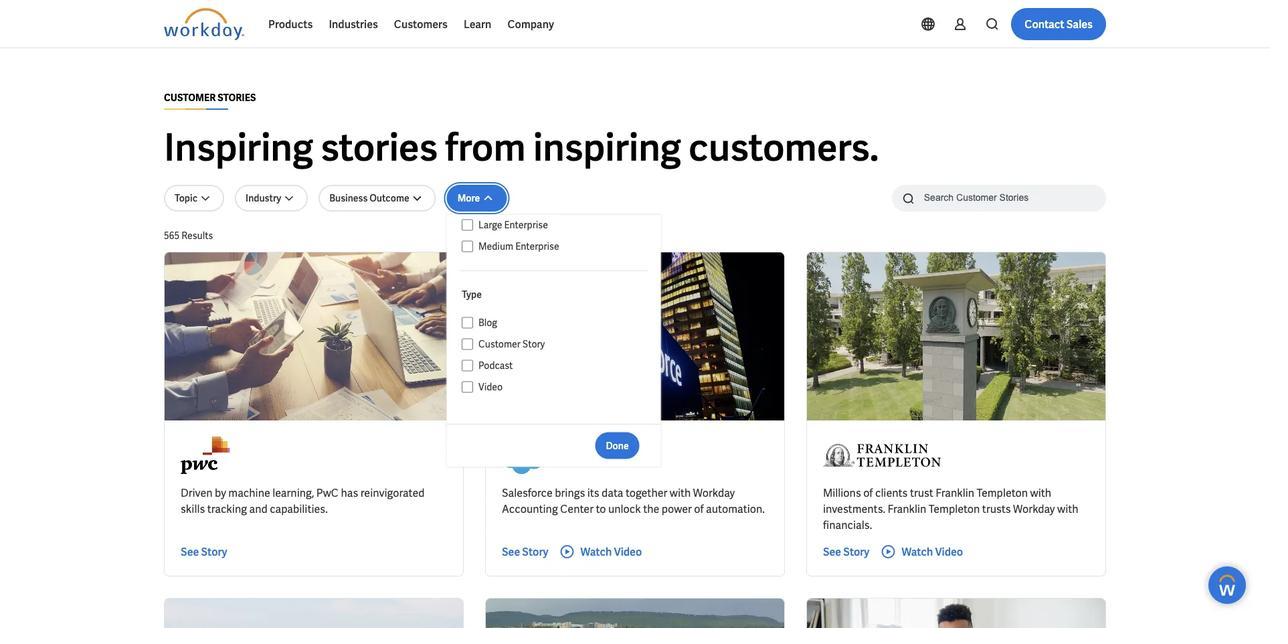 Task type: locate. For each thing, give the bounding box(es) containing it.
0 horizontal spatial watch
[[581, 545, 612, 559]]

watch video link
[[559, 544, 642, 560], [881, 544, 964, 560]]

see story link down accounting
[[502, 544, 549, 560]]

data
[[602, 486, 624, 500]]

0 vertical spatial franklin
[[936, 486, 975, 500]]

tracking
[[207, 502, 247, 516]]

done
[[606, 440, 629, 452]]

center
[[561, 502, 594, 516]]

workday up automation.
[[694, 486, 735, 500]]

0 horizontal spatial see
[[181, 545, 199, 559]]

of right power
[[695, 502, 704, 516]]

1 horizontal spatial watch
[[902, 545, 934, 559]]

2 watch video from the left
[[902, 545, 964, 559]]

outcome
[[370, 192, 410, 204]]

reinvigorated
[[361, 486, 425, 500]]

topic
[[175, 192, 198, 204]]

1 horizontal spatial of
[[864, 486, 873, 500]]

customer story link
[[473, 336, 649, 352]]

1 horizontal spatial workday
[[1014, 502, 1056, 516]]

2 horizontal spatial see story link
[[823, 544, 870, 560]]

2 watch from the left
[[902, 545, 934, 559]]

enterprise down large enterprise link at the top
[[515, 240, 559, 252]]

has
[[341, 486, 358, 500]]

1 watch video from the left
[[581, 545, 642, 559]]

of inside salesforce brings its data together with workday accounting center to unlock the power of automation.
[[695, 502, 704, 516]]

3 see story from the left
[[823, 545, 870, 559]]

medium
[[478, 240, 513, 252]]

salesforce.com image
[[502, 437, 556, 474]]

0 horizontal spatial watch video
[[581, 545, 642, 559]]

see story down skills
[[181, 545, 227, 559]]

products
[[268, 17, 313, 31]]

unlock
[[609, 502, 641, 516]]

video down podcast
[[478, 381, 503, 393]]

franklin
[[936, 486, 975, 500], [888, 502, 927, 516]]

watch video
[[581, 545, 642, 559], [902, 545, 964, 559]]

workday inside the 'millions of clients trust franklin templeton with investments. franklin templeton trusts workday with financials.'
[[1014, 502, 1056, 516]]

enterprise
[[504, 219, 548, 231], [515, 240, 559, 252]]

contact
[[1025, 17, 1065, 31]]

2 horizontal spatial video
[[936, 545, 964, 559]]

0 horizontal spatial workday
[[694, 486, 735, 500]]

franklin right the trust
[[936, 486, 975, 500]]

3 see from the left
[[823, 545, 842, 559]]

enterprise up medium enterprise
[[504, 219, 548, 231]]

business
[[330, 192, 368, 204]]

type
[[462, 289, 482, 301]]

story
[[522, 338, 545, 350], [201, 545, 227, 559], [522, 545, 549, 559], [844, 545, 870, 559]]

clients
[[876, 486, 908, 500]]

together
[[626, 486, 668, 500]]

company button
[[500, 8, 562, 40]]

2 horizontal spatial see story
[[823, 545, 870, 559]]

0 horizontal spatial see story
[[181, 545, 227, 559]]

customer story
[[478, 338, 545, 350]]

large
[[478, 219, 502, 231]]

0 horizontal spatial see story link
[[181, 544, 227, 560]]

results
[[182, 230, 213, 242]]

see story link for salesforce brings its data together with workday accounting center to unlock the power of automation.
[[502, 544, 549, 560]]

2 horizontal spatial see
[[823, 545, 842, 559]]

see
[[181, 545, 199, 559], [502, 545, 520, 559], [823, 545, 842, 559]]

blog
[[478, 317, 497, 329]]

2 see from the left
[[502, 545, 520, 559]]

2 watch video link from the left
[[881, 544, 964, 560]]

565
[[164, 230, 180, 242]]

see down the financials.
[[823, 545, 842, 559]]

learn button
[[456, 8, 500, 40]]

video link
[[473, 379, 649, 395]]

None checkbox
[[462, 219, 473, 231], [462, 240, 473, 252], [462, 317, 473, 329], [462, 219, 473, 231], [462, 240, 473, 252], [462, 317, 473, 329]]

millions of clients trust franklin templeton with investments. franklin templeton trusts workday with financials.
[[823, 486, 1079, 532]]

see story link down skills
[[181, 544, 227, 560]]

workday inside salesforce brings its data together with workday accounting center to unlock the power of automation.
[[694, 486, 735, 500]]

3 see story link from the left
[[823, 544, 870, 560]]

video down unlock
[[614, 545, 642, 559]]

Search Customer Stories text field
[[916, 186, 1081, 210]]

see story down accounting
[[502, 545, 549, 559]]

1 horizontal spatial with
[[1031, 486, 1052, 500]]

2 see story from the left
[[502, 545, 549, 559]]

video
[[478, 381, 503, 393], [614, 545, 642, 559], [936, 545, 964, 559]]

workday right trusts
[[1014, 502, 1056, 516]]

see story for millions of clients trust franklin templeton with investments. franklin templeton trusts workday with financials.
[[823, 545, 870, 559]]

video down the 'millions of clients trust franklin templeton with investments. franklin templeton trusts workday with financials.' at bottom
[[936, 545, 964, 559]]

1 vertical spatial of
[[695, 502, 704, 516]]

watch video for to
[[581, 545, 642, 559]]

see story link
[[181, 544, 227, 560], [502, 544, 549, 560], [823, 544, 870, 560]]

1 watch video link from the left
[[559, 544, 642, 560]]

1 vertical spatial workday
[[1014, 502, 1056, 516]]

watch video down the 'millions of clients trust franklin templeton with investments. franklin templeton trusts workday with financials.' at bottom
[[902, 545, 964, 559]]

see for salesforce brings its data together with workday accounting center to unlock the power of automation.
[[502, 545, 520, 559]]

0 vertical spatial enterprise
[[504, 219, 548, 231]]

see down accounting
[[502, 545, 520, 559]]

templeton
[[977, 486, 1029, 500], [929, 502, 981, 516]]

1 see from the left
[[181, 545, 199, 559]]

industries button
[[321, 8, 386, 40]]

watch
[[581, 545, 612, 559], [902, 545, 934, 559]]

see story link down the financials.
[[823, 544, 870, 560]]

1 horizontal spatial see
[[502, 545, 520, 559]]

watch for franklin
[[902, 545, 934, 559]]

watch down to
[[581, 545, 612, 559]]

templeton down the trust
[[929, 502, 981, 516]]

of
[[864, 486, 873, 500], [695, 502, 704, 516]]

0 horizontal spatial of
[[695, 502, 704, 516]]

franklin down the trust
[[888, 502, 927, 516]]

2 see story link from the left
[[502, 544, 549, 560]]

0 vertical spatial of
[[864, 486, 873, 500]]

1 horizontal spatial watch video
[[902, 545, 964, 559]]

1 horizontal spatial see story
[[502, 545, 549, 559]]

1 horizontal spatial watch video link
[[881, 544, 964, 560]]

1 horizontal spatial see story link
[[502, 544, 549, 560]]

templeton up trusts
[[977, 486, 1029, 500]]

industries
[[329, 17, 378, 31]]

trust
[[911, 486, 934, 500]]

1 see story from the left
[[181, 545, 227, 559]]

done button
[[596, 432, 640, 459]]

go to the homepage image
[[164, 8, 244, 40]]

stories
[[218, 92, 256, 104]]

watch video link down to
[[559, 544, 642, 560]]

medium enterprise
[[478, 240, 559, 252]]

see story
[[181, 545, 227, 559], [502, 545, 549, 559], [823, 545, 870, 559]]

to
[[596, 502, 606, 516]]

pwc
[[317, 486, 339, 500]]

learning,
[[273, 486, 314, 500]]

customers
[[394, 17, 448, 31]]

with
[[670, 486, 691, 500], [1031, 486, 1052, 500], [1058, 502, 1079, 516]]

watch video for templeton
[[902, 545, 964, 559]]

video for salesforce brings its data together with workday accounting center to unlock the power of automation.
[[614, 545, 642, 559]]

0 horizontal spatial franklin
[[888, 502, 927, 516]]

0 horizontal spatial watch video link
[[559, 544, 642, 560]]

0 vertical spatial workday
[[694, 486, 735, 500]]

1 watch from the left
[[581, 545, 612, 559]]

see story down the financials.
[[823, 545, 870, 559]]

0 horizontal spatial with
[[670, 486, 691, 500]]

accounting
[[502, 502, 558, 516]]

2 horizontal spatial with
[[1058, 502, 1079, 516]]

1 vertical spatial enterprise
[[515, 240, 559, 252]]

see down skills
[[181, 545, 199, 559]]

watch video down to
[[581, 545, 642, 559]]

large enterprise
[[478, 219, 548, 231]]

workday
[[694, 486, 735, 500], [1014, 502, 1056, 516]]

1 vertical spatial franklin
[[888, 502, 927, 516]]

financials.
[[823, 518, 873, 532]]

1 horizontal spatial video
[[614, 545, 642, 559]]

None checkbox
[[462, 338, 473, 350], [462, 360, 473, 372], [462, 381, 473, 393], [462, 338, 473, 350], [462, 360, 473, 372], [462, 381, 473, 393]]

of up the investments.
[[864, 486, 873, 500]]

watch video link down the 'millions of clients trust franklin templeton with investments. franklin templeton trusts workday with financials.' at bottom
[[881, 544, 964, 560]]

more
[[458, 192, 480, 204]]

watch down the 'millions of clients trust franklin templeton with investments. franklin templeton trusts workday with financials.' at bottom
[[902, 545, 934, 559]]

learn
[[464, 17, 492, 31]]



Task type: describe. For each thing, give the bounding box(es) containing it.
from
[[445, 123, 526, 172]]

millions
[[823, 486, 862, 500]]

customers.
[[689, 123, 880, 172]]

story down tracking
[[201, 545, 227, 559]]

by
[[215, 486, 226, 500]]

watch video link for center
[[559, 544, 642, 560]]

customers button
[[386, 8, 456, 40]]

trusts
[[983, 502, 1012, 516]]

inspiring
[[533, 123, 682, 172]]

machine
[[229, 486, 270, 500]]

and
[[249, 502, 268, 516]]

see for millions of clients trust franklin templeton with investments. franklin templeton trusts workday with financials.
[[823, 545, 842, 559]]

0 horizontal spatial video
[[478, 381, 503, 393]]

industry button
[[235, 185, 308, 212]]

investments.
[[823, 502, 886, 516]]

inspiring
[[164, 123, 313, 172]]

of inside the 'millions of clients trust franklin templeton with investments. franklin templeton trusts workday with financials.'
[[864, 486, 873, 500]]

salesforce brings its data together with workday accounting center to unlock the power of automation.
[[502, 486, 765, 516]]

products button
[[260, 8, 321, 40]]

1 see story link from the left
[[181, 544, 227, 560]]

see story for salesforce brings its data together with workday accounting center to unlock the power of automation.
[[502, 545, 549, 559]]

capabilities.
[[270, 502, 328, 516]]

with inside salesforce brings its data together with workday accounting center to unlock the power of automation.
[[670, 486, 691, 500]]

customer stories
[[164, 92, 256, 104]]

watch video link for franklin
[[881, 544, 964, 560]]

podcast
[[478, 360, 513, 372]]

franklin templeton companies, llc image
[[823, 437, 941, 474]]

stories
[[321, 123, 438, 172]]

video for millions of clients trust franklin templeton with investments. franklin templeton trusts workday with financials.
[[936, 545, 964, 559]]

the
[[644, 502, 660, 516]]

company
[[508, 17, 554, 31]]

see story link for millions of clients trust franklin templeton with investments. franklin templeton trusts workday with financials.
[[823, 544, 870, 560]]

industry
[[246, 192, 281, 204]]

story right 'customer'
[[522, 338, 545, 350]]

driven
[[181, 486, 213, 500]]

watch for center
[[581, 545, 612, 559]]

business outcome
[[330, 192, 410, 204]]

customer
[[478, 338, 520, 350]]

podcast link
[[473, 358, 649, 374]]

story down accounting
[[522, 545, 549, 559]]

enterprise for large enterprise
[[504, 219, 548, 231]]

customer
[[164, 92, 216, 104]]

business outcome button
[[319, 185, 436, 212]]

power
[[662, 502, 692, 516]]

its
[[588, 486, 600, 500]]

1 horizontal spatial franklin
[[936, 486, 975, 500]]

brings
[[555, 486, 585, 500]]

contact sales
[[1025, 17, 1093, 31]]

medium enterprise link
[[473, 238, 649, 254]]

enterprise for medium enterprise
[[515, 240, 559, 252]]

salesforce
[[502, 486, 553, 500]]

inspiring stories from inspiring customers.
[[164, 123, 880, 172]]

story down the financials.
[[844, 545, 870, 559]]

sales
[[1067, 17, 1093, 31]]

skills
[[181, 502, 205, 516]]

more button
[[447, 185, 507, 212]]

1 vertical spatial templeton
[[929, 502, 981, 516]]

contact sales link
[[1012, 8, 1107, 40]]

large enterprise link
[[473, 217, 649, 233]]

blog link
[[473, 315, 649, 331]]

0 vertical spatial templeton
[[977, 486, 1029, 500]]

driven by machine learning, pwc has reinvigorated skills tracking and capabilities.
[[181, 486, 425, 516]]

topic button
[[164, 185, 224, 212]]

565 results
[[164, 230, 213, 242]]

automation.
[[706, 502, 765, 516]]

pricewaterhousecoopers global licensing services corporation (pwc) image
[[181, 437, 230, 474]]



Task type: vqa. For each thing, say whether or not it's contained in the screenshot.
even
no



